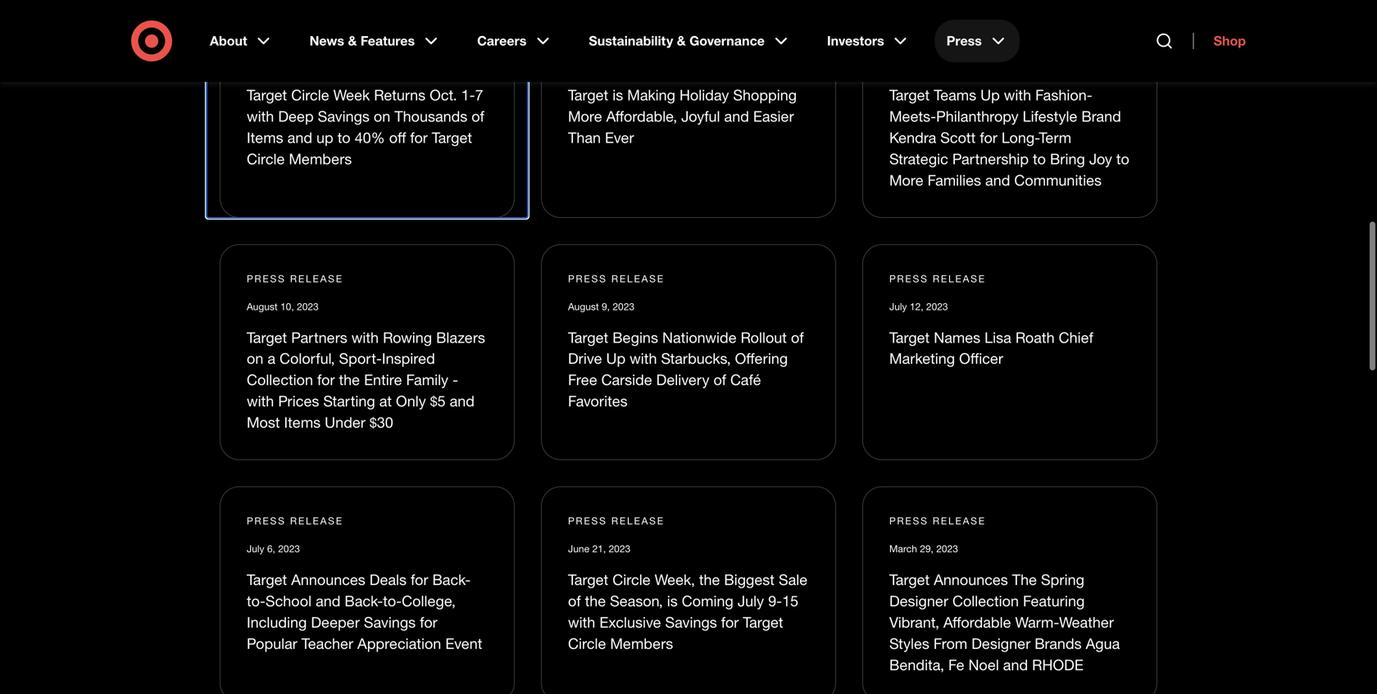Task type: describe. For each thing, give the bounding box(es) containing it.
press release for kendra
[[890, 30, 986, 42]]

-
[[453, 371, 458, 389]]

announces for affordable
[[934, 571, 1008, 589]]

and inside target announces deals for back- to-school and back-to-college, including deeper savings for popular teacher appreciation event
[[316, 593, 341, 610]]

1 horizontal spatial the
[[585, 593, 606, 610]]

joy
[[1090, 150, 1113, 167]]

2023 for with
[[297, 300, 319, 313]]

target circle week returns oct. 1-7 with deep savings on thousands of items and up to 40% off for target circle members link
[[247, 86, 484, 167]]

press release for to-
[[247, 515, 343, 527]]

circle down deep
[[247, 150, 285, 167]]

press release for is
[[568, 515, 665, 527]]

deeper
[[311, 614, 360, 631]]

circle down 'exclusive'
[[568, 635, 606, 653]]

press for target teams up with fashion- meets-philanthropy lifestyle brand kendra scott for long-term strategic partnership to bring joy to more families and communities
[[890, 30, 929, 42]]

begins
[[613, 329, 658, 346]]

prices
[[278, 393, 319, 410]]

strategic
[[890, 150, 949, 167]]

fe
[[949, 656, 965, 674]]

12, for teams
[[942, 58, 955, 70]]

release up the week
[[290, 30, 343, 42]]

with up "most"
[[247, 393, 274, 410]]

favorites
[[568, 393, 628, 410]]

ever
[[605, 129, 634, 146]]

only
[[396, 393, 426, 410]]

featuring
[[1023, 593, 1085, 610]]

and inside target is making holiday shopping more affordable, joyful and easier than ever
[[724, 107, 749, 125]]

brands
[[1035, 635, 1082, 653]]

for inside the target circle week, the biggest sale of the season, is coming july 9-15 with exclusive savings for target circle members
[[721, 614, 739, 631]]

10,
[[280, 300, 294, 313]]

rhode
[[1032, 656, 1084, 674]]

rowing
[[383, 329, 432, 346]]

release for to-
[[290, 515, 343, 527]]

2023 for lisa
[[926, 300, 948, 313]]

features
[[361, 33, 415, 49]]

deals
[[370, 571, 407, 589]]

press for target announces deals for back- to-school and back-to-college, including deeper savings for popular teacher appreciation event
[[247, 515, 286, 527]]

with inside the target circle week, the biggest sale of the season, is coming july 9-15 with exclusive savings for target circle members
[[568, 614, 596, 631]]

press up the september 12, 2023
[[947, 33, 982, 49]]

vibrant,
[[890, 614, 940, 631]]

9,
[[602, 300, 610, 313]]

families
[[928, 171, 981, 189]]

target for target announces the spring designer collection featuring vibrant, affordable warm-weather styles from designer brands agua bendita, fe noel and rhode
[[890, 571, 930, 589]]

brand
[[1082, 107, 1121, 125]]

including
[[247, 614, 307, 631]]

collection inside target announces the spring designer collection featuring vibrant, affordable warm-weather styles from designer brands agua bendita, fe noel and rhode
[[953, 593, 1019, 610]]

circle up season,
[[613, 571, 651, 589]]

target announces the spring designer collection featuring vibrant, affordable warm-weather styles from designer brands agua bendita, fe noel and rhode
[[890, 571, 1120, 674]]

of inside target circle week returns oct. 1-7 with deep savings on thousands of items and up to 40% off for target circle members
[[472, 107, 484, 125]]

up
[[317, 129, 333, 146]]

communities
[[1015, 171, 1102, 189]]

press release for warm-
[[890, 515, 986, 527]]

easier
[[753, 107, 794, 125]]

weather
[[1059, 614, 1114, 631]]

inspired
[[382, 350, 435, 368]]

lisa
[[985, 329, 1012, 346]]

announces for back-
[[291, 571, 366, 589]]

careers link
[[466, 20, 564, 62]]

starting
[[323, 393, 375, 410]]

drive
[[568, 350, 602, 368]]

press for target circle week, the biggest sale of the season, is coming july 9-15 with exclusive savings for target circle members
[[568, 515, 607, 527]]

affordable
[[944, 614, 1011, 631]]

sale
[[779, 571, 808, 589]]

2023 for deals
[[278, 543, 300, 555]]

joyful
[[681, 107, 720, 125]]

colorful,
[[280, 350, 335, 368]]

governance
[[690, 33, 765, 49]]

release for inspired
[[290, 272, 343, 285]]

target for target announces deals for back- to-school and back-to-college, including deeper savings for popular teacher appreciation event
[[247, 571, 287, 589]]

rollout
[[741, 329, 787, 346]]

august 10, 2023
[[247, 300, 319, 313]]

is inside the target circle week, the biggest sale of the season, is coming july 9-15 with exclusive savings for target circle members
[[667, 593, 678, 610]]

names
[[934, 329, 981, 346]]

news & features
[[310, 33, 415, 49]]

target begins nationwide rollout of drive up with starbucks, offering free carside delivery of café favorites
[[568, 329, 804, 410]]

& for features
[[348, 33, 357, 49]]

family
[[406, 371, 449, 389]]

29,
[[920, 543, 934, 555]]

news
[[310, 33, 344, 49]]

target begins nationwide rollout of drive up with starbucks, offering free carside delivery of café favorites link
[[568, 329, 804, 410]]

release up making
[[612, 30, 665, 42]]

september
[[890, 58, 939, 70]]

press release up making
[[568, 30, 665, 42]]

target for target teams up with fashion- meets-philanthropy lifestyle brand kendra scott for long-term strategic partnership to bring joy to more families and communities
[[890, 86, 930, 104]]

coming
[[682, 593, 734, 610]]

target is making holiday shopping more affordable, joyful and easier than ever
[[568, 86, 797, 146]]

roath
[[1016, 329, 1055, 346]]

6,
[[267, 543, 275, 555]]

july for target names lisa roath chief marketing officer
[[890, 300, 907, 313]]

press for target begins nationwide rollout of drive up with starbucks, offering free carside delivery of café favorites
[[568, 272, 607, 285]]

deep
[[278, 107, 314, 125]]

press link
[[935, 20, 1020, 62]]

items inside target partners with rowing blazers on a colorful, sport-inspired collection for the entire family - with prices starting at only $5 and most items under $30
[[284, 414, 321, 431]]

to for bring
[[1033, 150, 1046, 167]]

thousands
[[395, 107, 468, 125]]

target names lisa roath chief marketing officer link
[[890, 329, 1094, 368]]

target names lisa roath chief marketing officer
[[890, 329, 1094, 368]]

is inside target is making holiday shopping more affordable, joyful and easier than ever
[[613, 86, 623, 104]]

careers
[[477, 33, 527, 49]]

target announces the spring designer collection featuring vibrant, affordable warm-weather styles from designer brands agua bendita, fe noel and rhode link
[[890, 571, 1120, 674]]

7
[[475, 86, 484, 104]]

teams
[[934, 86, 977, 104]]

on inside target partners with rowing blazers on a colorful, sport-inspired collection for the entire family - with prices starting at only $5 and most items under $30
[[247, 350, 263, 368]]

college,
[[402, 593, 456, 610]]

up inside 'target teams up with fashion- meets-philanthropy lifestyle brand kendra scott for long-term strategic partnership to bring joy to more families and communities'
[[981, 86, 1000, 104]]

0 horizontal spatial designer
[[890, 593, 949, 610]]

target teams up with fashion- meets-philanthropy lifestyle brand kendra scott for long-term strategic partnership to bring joy to more families and communities
[[890, 86, 1130, 189]]

investors link
[[816, 20, 922, 62]]

spring
[[1041, 571, 1085, 589]]

bring
[[1050, 150, 1085, 167]]

& for governance
[[677, 33, 686, 49]]

the inside target partners with rowing blazers on a colorful, sport-inspired collection for the entire family - with prices starting at only $5 and most items under $30
[[339, 371, 360, 389]]

collection inside target partners with rowing blazers on a colorful, sport-inspired collection for the entire family - with prices starting at only $5 and most items under $30
[[247, 371, 313, 389]]

delivery
[[656, 371, 710, 389]]

june
[[568, 543, 590, 555]]

teacher
[[302, 635, 353, 653]]

philanthropy
[[936, 107, 1019, 125]]

the
[[1012, 571, 1037, 589]]

target teams up with fashion- meets-philanthropy lifestyle brand kendra scott for long-term strategic partnership to bring joy to more families and communities link
[[890, 86, 1130, 189]]



Task type: vqa. For each thing, say whether or not it's contained in the screenshot.
right Up
yes



Task type: locate. For each thing, give the bounding box(es) containing it.
2 announces from the left
[[934, 571, 1008, 589]]

target up a
[[247, 329, 287, 346]]

0 horizontal spatial back-
[[345, 593, 383, 610]]

0 horizontal spatial the
[[339, 371, 360, 389]]

savings inside the target circle week, the biggest sale of the season, is coming july 9-15 with exclusive savings for target circle members
[[665, 614, 717, 631]]

and
[[724, 107, 749, 125], [288, 129, 312, 146], [986, 171, 1010, 189], [450, 393, 475, 410], [316, 593, 341, 610], [1003, 656, 1028, 674]]

to for 40%
[[338, 129, 351, 146]]

august left 9,
[[568, 300, 599, 313]]

september 12, 2023
[[890, 58, 980, 70]]

the up 'exclusive'
[[585, 593, 606, 610]]

target inside target announces deals for back- to-school and back-to-college, including deeper savings for popular teacher appreciation event
[[247, 571, 287, 589]]

press up 6,
[[247, 515, 286, 527]]

announces inside target announces deals for back- to-school and back-to-college, including deeper savings for popular teacher appreciation event
[[291, 571, 366, 589]]

more inside target is making holiday shopping more affordable, joyful and easier than ever
[[568, 107, 602, 125]]

0 horizontal spatial to-
[[247, 593, 266, 610]]

target for target is making holiday shopping more affordable, joyful and easier than ever
[[568, 86, 609, 104]]

press release up the september 12, 2023
[[890, 30, 986, 42]]

of left café
[[714, 371, 726, 389]]

on up 40%
[[374, 107, 391, 125]]

with inside 'target teams up with fashion- meets-philanthropy lifestyle brand kendra scott for long-term strategic partnership to bring joy to more families and communities'
[[1004, 86, 1032, 104]]

the up "starting"
[[339, 371, 360, 389]]

21,
[[592, 543, 606, 555]]

target down 9-
[[743, 614, 783, 631]]

1 announces from the left
[[291, 571, 366, 589]]

up up philanthropy
[[981, 86, 1000, 104]]

0 vertical spatial items
[[247, 129, 283, 146]]

9-
[[768, 593, 782, 610]]

2 & from the left
[[677, 33, 686, 49]]

march
[[890, 543, 917, 555]]

event
[[445, 635, 483, 653]]

press up 'september'
[[890, 30, 929, 42]]

2023 for up
[[958, 58, 980, 70]]

0 horizontal spatial is
[[613, 86, 623, 104]]

press up march
[[890, 515, 929, 527]]

0 horizontal spatial on
[[247, 350, 263, 368]]

sustainability
[[589, 33, 673, 49]]

august for target begins nationwide rollout of drive up with starbucks, offering free carside delivery of café favorites
[[568, 300, 599, 313]]

1 vertical spatial the
[[699, 571, 720, 589]]

from
[[934, 635, 968, 653]]

target up marketing
[[890, 329, 930, 346]]

press up july 12, 2023
[[890, 272, 929, 285]]

designer up the "noel"
[[972, 635, 1031, 653]]

0 horizontal spatial august
[[247, 300, 278, 313]]

release up the august 9, 2023
[[612, 272, 665, 285]]

1 horizontal spatial &
[[677, 33, 686, 49]]

marketing
[[890, 350, 955, 368]]

july for target announces deals for back- to-school and back-to-college, including deeper savings for popular teacher appreciation event
[[247, 543, 264, 555]]

1 vertical spatial back-
[[345, 593, 383, 610]]

of right rollout
[[791, 329, 804, 346]]

2023 right 10,
[[297, 300, 319, 313]]

2023 right 6,
[[278, 543, 300, 555]]

2 vertical spatial the
[[585, 593, 606, 610]]

officer
[[959, 350, 1004, 368]]

1 august from the left
[[247, 300, 278, 313]]

with left deep
[[247, 107, 274, 125]]

target for target partners with rowing blazers on a colorful, sport-inspired collection for the entire family - with prices starting at only $5 and most items under $30
[[247, 329, 287, 346]]

collection down a
[[247, 371, 313, 389]]

making
[[627, 86, 676, 104]]

0 horizontal spatial up
[[606, 350, 626, 368]]

on
[[374, 107, 391, 125], [247, 350, 263, 368]]

target for target names lisa roath chief marketing officer
[[890, 329, 930, 346]]

about link
[[198, 20, 285, 62]]

target inside target is making holiday shopping more affordable, joyful and easier than ever
[[568, 86, 609, 104]]

sport-
[[339, 350, 382, 368]]

august for target partners with rowing blazers on a colorful, sport-inspired collection for the entire family - with prices starting at only $5 and most items under $30
[[247, 300, 278, 313]]

press right careers link
[[568, 30, 607, 42]]

items inside target circle week returns oct. 1-7 with deep savings on thousands of items and up to 40% off for target circle members
[[247, 129, 283, 146]]

and down "shopping"
[[724, 107, 749, 125]]

1 vertical spatial items
[[284, 414, 321, 431]]

release up july 12, 2023
[[933, 272, 986, 285]]

release up 10,
[[290, 272, 343, 285]]

release for warm-
[[933, 515, 986, 527]]

offering
[[735, 350, 788, 368]]

members down 'exclusive'
[[610, 635, 673, 653]]

returns
[[374, 86, 426, 104]]

2 horizontal spatial the
[[699, 571, 720, 589]]

with up lifestyle
[[1004, 86, 1032, 104]]

press release for offering
[[568, 272, 665, 285]]

12, for names
[[910, 300, 924, 313]]

with left 'exclusive'
[[568, 614, 596, 631]]

school
[[266, 593, 312, 610]]

target for target begins nationwide rollout of drive up with starbucks, offering free carside delivery of café favorites
[[568, 329, 609, 346]]

1 horizontal spatial up
[[981, 86, 1000, 104]]

2023 right 9,
[[613, 300, 635, 313]]

august
[[247, 300, 278, 313], [568, 300, 599, 313]]

press release up july 12, 2023
[[890, 272, 986, 285]]

items down prices
[[284, 414, 321, 431]]

on inside target circle week returns oct. 1-7 with deep savings on thousands of items and up to 40% off for target circle members
[[374, 107, 391, 125]]

release up june 21, 2023
[[612, 515, 665, 527]]

target down march
[[890, 571, 930, 589]]

press for target announces the spring designer collection featuring vibrant, affordable warm-weather styles from designer brands agua bendita, fe noel and rhode
[[890, 515, 929, 527]]

1 horizontal spatial back-
[[432, 571, 471, 589]]

press up august 10, 2023
[[247, 272, 286, 285]]

12, up marketing
[[910, 300, 924, 313]]

0 vertical spatial on
[[374, 107, 391, 125]]

and right the "noel"
[[1003, 656, 1028, 674]]

more inside 'target teams up with fashion- meets-philanthropy lifestyle brand kendra scott for long-term strategic partnership to bring joy to more families and communities'
[[890, 171, 924, 189]]

savings down coming
[[665, 614, 717, 631]]

the
[[339, 371, 360, 389], [699, 571, 720, 589], [585, 593, 606, 610]]

announces
[[291, 571, 366, 589], [934, 571, 1008, 589]]

up inside target begins nationwide rollout of drive up with starbucks, offering free carside delivery of café favorites
[[606, 350, 626, 368]]

july up marketing
[[890, 300, 907, 313]]

2023 up names
[[926, 300, 948, 313]]

press
[[247, 30, 286, 42], [568, 30, 607, 42], [890, 30, 929, 42], [947, 33, 982, 49], [247, 272, 286, 285], [568, 272, 607, 285], [890, 272, 929, 285], [247, 515, 286, 527], [568, 515, 607, 527], [890, 515, 929, 527]]

term
[[1039, 129, 1072, 146]]

and down partnership
[[986, 171, 1010, 189]]

nationwide
[[662, 329, 737, 346]]

with
[[1004, 86, 1032, 104], [247, 107, 274, 125], [352, 329, 379, 346], [630, 350, 657, 368], [247, 393, 274, 410], [568, 614, 596, 631]]

entire
[[364, 371, 402, 389]]

1 vertical spatial members
[[610, 635, 673, 653]]

circle up deep
[[291, 86, 329, 104]]

collection up affordable
[[953, 593, 1019, 610]]

up up the carside
[[606, 350, 626, 368]]

1 horizontal spatial announces
[[934, 571, 1008, 589]]

oct.
[[430, 86, 457, 104]]

popular
[[247, 635, 297, 653]]

1 horizontal spatial designer
[[972, 635, 1031, 653]]

0 vertical spatial the
[[339, 371, 360, 389]]

carside
[[602, 371, 652, 389]]

on left a
[[247, 350, 263, 368]]

to inside target circle week returns oct. 1-7 with deep savings on thousands of items and up to 40% off for target circle members
[[338, 129, 351, 146]]

week
[[333, 86, 370, 104]]

for inside target circle week returns oct. 1-7 with deep savings on thousands of items and up to 40% off for target circle members
[[410, 129, 428, 146]]

sustainability & governance link
[[578, 20, 803, 62]]

press up june
[[568, 515, 607, 527]]

to- up including
[[247, 593, 266, 610]]

of down june
[[568, 593, 581, 610]]

2023 for week,
[[609, 543, 631, 555]]

target announces deals for back- to-school and back-to-college, including deeper savings for popular teacher appreciation event
[[247, 571, 483, 653]]

press release up deep
[[247, 30, 343, 42]]

july inside the target circle week, the biggest sale of the season, is coming july 9-15 with exclusive savings for target circle members
[[738, 593, 764, 610]]

1 vertical spatial up
[[606, 350, 626, 368]]

holiday
[[680, 86, 729, 104]]

0 vertical spatial collection
[[247, 371, 313, 389]]

1 horizontal spatial members
[[610, 635, 673, 653]]

1 vertical spatial 12,
[[910, 300, 924, 313]]

back-
[[432, 571, 471, 589], [345, 593, 383, 610]]

season,
[[610, 593, 663, 610]]

2023
[[958, 58, 980, 70], [297, 300, 319, 313], [613, 300, 635, 313], [926, 300, 948, 313], [278, 543, 300, 555], [609, 543, 631, 555], [937, 543, 958, 555]]

0 vertical spatial is
[[613, 86, 623, 104]]

target inside target partners with rowing blazers on a colorful, sport-inspired collection for the entire family - with prices starting at only $5 and most items under $30
[[247, 329, 287, 346]]

2 horizontal spatial july
[[890, 300, 907, 313]]

members down the up
[[289, 150, 352, 167]]

target for target circle week returns oct. 1-7 with deep savings on thousands of items and up to 40% off for target circle members
[[247, 86, 287, 104]]

2 to- from the left
[[383, 593, 402, 610]]

july down "biggest"
[[738, 593, 764, 610]]

0 vertical spatial up
[[981, 86, 1000, 104]]

with up sport-
[[352, 329, 379, 346]]

2023 right 29,
[[937, 543, 958, 555]]

target inside target announces the spring designer collection featuring vibrant, affordable warm-weather styles from designer brands agua bendita, fe noel and rhode
[[890, 571, 930, 589]]

1 vertical spatial on
[[247, 350, 263, 368]]

starbucks,
[[661, 350, 731, 368]]

release up 29,
[[933, 515, 986, 527]]

savings
[[318, 107, 370, 125], [364, 614, 416, 631], [665, 614, 717, 631]]

july 12, 2023
[[890, 300, 948, 313]]

0 vertical spatial designer
[[890, 593, 949, 610]]

shop
[[1214, 33, 1246, 49]]

target up than
[[568, 86, 609, 104]]

2 august from the left
[[568, 300, 599, 313]]

back- down "deals"
[[345, 593, 383, 610]]

july left 6,
[[247, 543, 264, 555]]

2023 for the
[[937, 543, 958, 555]]

release up the july 6, 2023
[[290, 515, 343, 527]]

fashion-
[[1036, 86, 1093, 104]]

1 vertical spatial collection
[[953, 593, 1019, 610]]

0 horizontal spatial to
[[338, 129, 351, 146]]

members inside the target circle week, the biggest sale of the season, is coming july 9-15 with exclusive savings for target circle members
[[610, 635, 673, 653]]

march 29, 2023
[[890, 543, 958, 555]]

to right joy
[[1117, 150, 1130, 167]]

press up the august 9, 2023
[[568, 272, 607, 285]]

0 horizontal spatial &
[[348, 33, 357, 49]]

1 horizontal spatial 12,
[[942, 58, 955, 70]]

target for target circle week, the biggest sale of the season, is coming july 9-15 with exclusive savings for target circle members
[[568, 571, 609, 589]]

& inside 'link'
[[348, 33, 357, 49]]

1 & from the left
[[348, 33, 357, 49]]

1 vertical spatial july
[[247, 543, 264, 555]]

release for offering
[[612, 272, 665, 285]]

and inside target announces the spring designer collection featuring vibrant, affordable warm-weather styles from designer brands agua bendita, fe noel and rhode
[[1003, 656, 1028, 674]]

announces inside target announces the spring designer collection featuring vibrant, affordable warm-weather styles from designer brands agua bendita, fe noel and rhode
[[934, 571, 1008, 589]]

items down deep
[[247, 129, 283, 146]]

of inside the target circle week, the biggest sale of the season, is coming july 9-15 with exclusive savings for target circle members
[[568, 593, 581, 610]]

0 horizontal spatial 12,
[[910, 300, 924, 313]]

0 horizontal spatial collection
[[247, 371, 313, 389]]

1-
[[461, 86, 475, 104]]

target inside target begins nationwide rollout of drive up with starbucks, offering free carside delivery of café favorites
[[568, 329, 609, 346]]

release for kendra
[[933, 30, 986, 42]]

meets-
[[890, 107, 936, 125]]

off
[[389, 129, 406, 146]]

savings inside target announces deals for back- to-school and back-to-college, including deeper savings for popular teacher appreciation event
[[364, 614, 416, 631]]

to right the up
[[338, 129, 351, 146]]

a
[[268, 350, 276, 368]]

for up college,
[[411, 571, 428, 589]]

lifestyle
[[1023, 107, 1078, 125]]

1 vertical spatial designer
[[972, 635, 1031, 653]]

release
[[290, 30, 343, 42], [612, 30, 665, 42], [933, 30, 986, 42], [290, 272, 343, 285], [612, 272, 665, 285], [933, 272, 986, 285], [290, 515, 343, 527], [612, 515, 665, 527], [933, 515, 986, 527]]

1 to- from the left
[[247, 593, 266, 610]]

of down 7
[[472, 107, 484, 125]]

0 horizontal spatial more
[[568, 107, 602, 125]]

for inside target partners with rowing blazers on a colorful, sport-inspired collection for the entire family - with prices starting at only $5 and most items under $30
[[317, 371, 335, 389]]

than
[[568, 129, 601, 146]]

target inside "target names lisa roath chief marketing officer"
[[890, 329, 930, 346]]

12, up teams
[[942, 58, 955, 70]]

0 vertical spatial back-
[[432, 571, 471, 589]]

release for is
[[612, 515, 665, 527]]

bendita,
[[890, 656, 945, 674]]

and inside target circle week returns oct. 1-7 with deep savings on thousands of items and up to 40% off for target circle members
[[288, 129, 312, 146]]

0 vertical spatial more
[[568, 107, 602, 125]]

target partners with rowing blazers on a colorful, sport-inspired collection for the entire family - with prices starting at only $5 and most items under $30 link
[[247, 329, 485, 431]]

target up 'meets-'
[[890, 86, 930, 104]]

up
[[981, 86, 1000, 104], [606, 350, 626, 368]]

affordable,
[[606, 107, 677, 125]]

most
[[247, 414, 280, 431]]

for right 'off'
[[410, 129, 428, 146]]

1 horizontal spatial more
[[890, 171, 924, 189]]

target down thousands on the top left
[[432, 129, 472, 146]]

1 horizontal spatial july
[[738, 593, 764, 610]]

designer up vibrant,
[[890, 593, 949, 610]]

release up the september 12, 2023
[[933, 30, 986, 42]]

target up drive
[[568, 329, 609, 346]]

shop link
[[1193, 33, 1246, 49]]

target inside 'target teams up with fashion- meets-philanthropy lifestyle brand kendra scott for long-term strategic partnership to bring joy to more families and communities'
[[890, 86, 930, 104]]

1 vertical spatial is
[[667, 593, 678, 610]]

blazers
[[436, 329, 485, 346]]

with down begins
[[630, 350, 657, 368]]

for down colorful,
[[317, 371, 335, 389]]

café
[[731, 371, 761, 389]]

press for target names lisa roath chief marketing officer
[[890, 272, 929, 285]]

with inside target circle week returns oct. 1-7 with deep savings on thousands of items and up to 40% off for target circle members
[[247, 107, 274, 125]]

june 21, 2023
[[568, 543, 631, 555]]

for down college,
[[420, 614, 438, 631]]

1 horizontal spatial to
[[1033, 150, 1046, 167]]

& left governance
[[677, 33, 686, 49]]

1 horizontal spatial august
[[568, 300, 599, 313]]

members inside target circle week returns oct. 1-7 with deep savings on thousands of items and up to 40% off for target circle members
[[289, 150, 352, 167]]

1 horizontal spatial collection
[[953, 593, 1019, 610]]

2023 right 21, at the left of page
[[609, 543, 631, 555]]

target circle week, the biggest sale of the season, is coming july 9-15 with exclusive savings for target circle members
[[568, 571, 808, 653]]

1 horizontal spatial to-
[[383, 593, 402, 610]]

2023 for nationwide
[[613, 300, 635, 313]]

and inside 'target teams up with fashion- meets-philanthropy lifestyle brand kendra scott for long-term strategic partnership to bring joy to more families and communities'
[[986, 171, 1010, 189]]

1 horizontal spatial items
[[284, 414, 321, 431]]

0 horizontal spatial members
[[289, 150, 352, 167]]

with inside target begins nationwide rollout of drive up with starbucks, offering free carside delivery of café favorites
[[630, 350, 657, 368]]

for inside 'target teams up with fashion- meets-philanthropy lifestyle brand kendra scott for long-term strategic partnership to bring joy to more families and communities'
[[980, 129, 998, 146]]

chief
[[1059, 329, 1094, 346]]

and down -
[[450, 393, 475, 410]]

2 vertical spatial july
[[738, 593, 764, 610]]

1 horizontal spatial on
[[374, 107, 391, 125]]

0 vertical spatial 12,
[[942, 58, 955, 70]]

press release up 9,
[[568, 272, 665, 285]]

partnership
[[953, 150, 1029, 167]]

2 horizontal spatial to
[[1117, 150, 1130, 167]]

july 6, 2023
[[247, 543, 300, 555]]

savings down the week
[[318, 107, 370, 125]]

long-
[[1002, 129, 1039, 146]]

is up affordable,
[[613, 86, 623, 104]]

target is making holiday shopping more affordable, joyful and easier than ever link
[[568, 86, 797, 146]]

0 horizontal spatial july
[[247, 543, 264, 555]]

for up partnership
[[980, 129, 998, 146]]

$5
[[430, 393, 446, 410]]

2023 up teams
[[958, 58, 980, 70]]

0 vertical spatial july
[[890, 300, 907, 313]]

and inside target partners with rowing blazers on a colorful, sport-inspired collection for the entire family - with prices starting at only $5 and most items under $30
[[450, 393, 475, 410]]

press left the news
[[247, 30, 286, 42]]

is down week,
[[667, 593, 678, 610]]

0 horizontal spatial announces
[[291, 571, 366, 589]]

savings inside target circle week returns oct. 1-7 with deep savings on thousands of items and up to 40% off for target circle members
[[318, 107, 370, 125]]

news & features link
[[298, 20, 453, 62]]

0 horizontal spatial items
[[247, 129, 283, 146]]

announces up deeper
[[291, 571, 366, 589]]

to down term
[[1033, 150, 1046, 167]]

kendra
[[890, 129, 937, 146]]

press release for inspired
[[247, 272, 343, 285]]

press release up 10,
[[247, 272, 343, 285]]

and up deeper
[[316, 593, 341, 610]]

target partners with rowing blazers on a colorful, sport-inspired collection for the entire family - with prices starting at only $5 and most items under $30
[[247, 329, 485, 431]]

1 vertical spatial more
[[890, 171, 924, 189]]

target up the school
[[247, 571, 287, 589]]

press for target partners with rowing blazers on a colorful, sport-inspired collection for the entire family - with prices starting at only $5 and most items under $30
[[247, 272, 286, 285]]

target down june
[[568, 571, 609, 589]]

announces up affordable
[[934, 571, 1008, 589]]

target up deep
[[247, 86, 287, 104]]

back- up college,
[[432, 571, 471, 589]]

more up than
[[568, 107, 602, 125]]

0 vertical spatial members
[[289, 150, 352, 167]]

1 horizontal spatial is
[[667, 593, 678, 610]]

scott
[[941, 129, 976, 146]]



